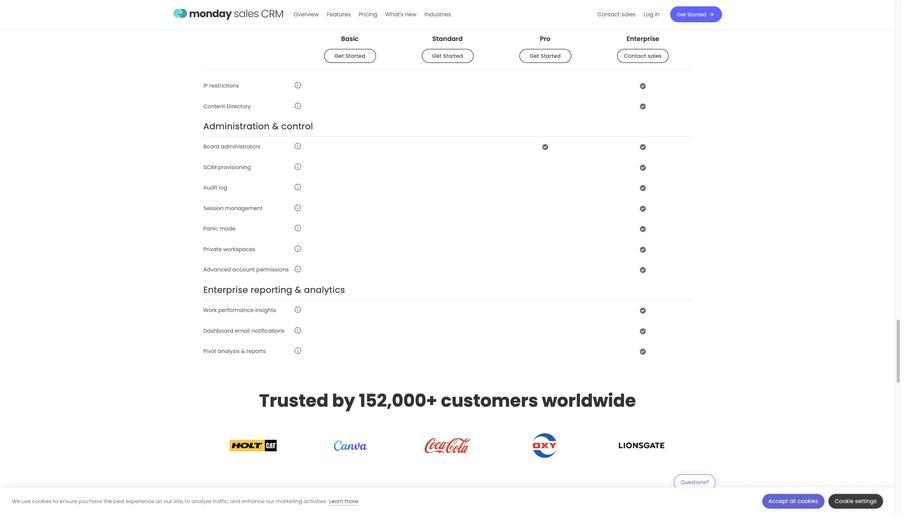 Task type: locate. For each thing, give the bounding box(es) containing it.
notifications
[[251, 328, 285, 335]]

6 info copy image from the top
[[295, 267, 301, 273]]

cookies right all
[[797, 498, 818, 506]]

get started down pro
[[530, 52, 561, 60]]

info copy image
[[295, 18, 301, 25], [295, 103, 301, 109], [295, 184, 301, 191], [295, 225, 301, 232], [295, 246, 301, 252], [295, 267, 301, 273], [295, 307, 301, 313]]

1 horizontal spatial enterprise
[[627, 34, 659, 43]]

0 horizontal spatial our
[[164, 498, 172, 506]]

get started for pro
[[530, 52, 561, 60]]

session
[[203, 205, 224, 212]]

cookies
[[32, 498, 52, 506], [797, 498, 818, 506]]

started for standard
[[443, 52, 463, 60]]

get started down basic
[[334, 52, 365, 60]]

what's
[[385, 10, 403, 18]]

3 pricing check image from the top
[[640, 83, 646, 89]]

holtcat image
[[229, 440, 277, 452]]

custom
[[230, 21, 251, 29]]

get started button down basic
[[324, 49, 376, 63]]

directory
[[227, 103, 251, 110]]

and
[[230, 498, 240, 506]]

0 vertical spatial contact
[[597, 10, 620, 18]]

3 info copy image from the top
[[295, 164, 301, 170]]

pro
[[540, 34, 551, 43]]

pricing check image
[[640, 42, 646, 48], [640, 62, 646, 69], [640, 83, 646, 89], [640, 103, 646, 110], [640, 165, 646, 171], [640, 206, 646, 212], [640, 226, 646, 233], [640, 308, 646, 314], [640, 328, 646, 335], [640, 349, 646, 355]]

0 horizontal spatial enterprise
[[203, 284, 248, 297]]

cookie settings
[[835, 498, 877, 506]]

0 horizontal spatial sales
[[621, 10, 636, 18]]

learn more link
[[329, 498, 358, 506]]

7 pricing check image from the top
[[640, 226, 646, 233]]

industries
[[425, 10, 451, 18]]

0 vertical spatial sales
[[621, 10, 636, 18]]

customers
[[441, 389, 538, 413]]

started down pro
[[541, 52, 561, 60]]

get started down the standard
[[432, 52, 463, 60]]

6 info copy image from the top
[[295, 348, 301, 355]]

lionsgate image
[[619, 440, 666, 452]]

0 horizontal spatial cookies
[[32, 498, 52, 506]]

5 pricing check image from the top
[[640, 165, 646, 171]]

dialog
[[0, 488, 895, 516]]

4 info copy image from the top
[[295, 225, 301, 232]]

info copy image for dashboard email notifications
[[295, 328, 301, 334]]

we use cookies to ensure you have the best experience on our site, to analyze traffic, and enhance our marketing activities. learn more
[[12, 498, 358, 506]]

get started button for basic
[[324, 49, 376, 63]]

single
[[203, 15, 220, 23]]

board administrators
[[203, 143, 260, 151]]

work
[[203, 307, 217, 315]]

accept
[[769, 498, 788, 506]]

started down basic
[[346, 52, 365, 60]]

control
[[281, 120, 313, 133]]

get started button for standard
[[422, 49, 473, 63]]

enterprise down advanced
[[203, 284, 248, 297]]

sales
[[621, 10, 636, 18], [648, 52, 662, 60]]

single sign on (okta, one login, azure ad, custom saml)
[[203, 15, 287, 29]]

provisioning
[[218, 164, 251, 171]]

started right in
[[687, 11, 706, 18]]

to right 'site,'
[[185, 498, 190, 506]]

4 info copy image from the top
[[295, 205, 301, 211]]

10 pricing check image from the top
[[640, 349, 646, 355]]

advanced
[[203, 267, 231, 274]]

overview
[[294, 10, 319, 18]]

0 vertical spatial contact sales
[[597, 10, 636, 18]]

workspaces
[[223, 246, 255, 254]]

we
[[12, 498, 20, 506]]

1 horizontal spatial cookies
[[797, 498, 818, 506]]

1 horizontal spatial contact
[[624, 52, 646, 60]]

info copy image
[[295, 82, 301, 89], [295, 143, 301, 150], [295, 164, 301, 170], [295, 205, 301, 211], [295, 328, 301, 334], [295, 348, 301, 355]]

list
[[593, 0, 664, 29]]

2 info copy image from the top
[[295, 143, 301, 150]]

&
[[272, 120, 279, 133], [295, 284, 301, 297], [241, 348, 245, 356]]

1 vertical spatial contact sales
[[624, 52, 662, 60]]

contact sales
[[597, 10, 636, 18], [624, 52, 662, 60]]

started
[[687, 11, 706, 18], [346, 52, 365, 60], [443, 52, 463, 60], [541, 52, 561, 60]]

contact sales button inside the main element
[[593, 8, 640, 21]]

settings
[[855, 498, 877, 506]]

1 vertical spatial contact sales button
[[617, 49, 669, 63]]

1 info copy image from the top
[[295, 18, 301, 25]]

1 vertical spatial sales
[[648, 52, 662, 60]]

5 info copy image from the top
[[295, 246, 301, 252]]

1 vertical spatial enterprise
[[203, 284, 248, 297]]

2 our from the left
[[266, 498, 275, 506]]

contact sales button
[[593, 8, 640, 21], [617, 49, 669, 63]]

enterprise down log
[[627, 34, 659, 43]]

by
[[332, 389, 355, 413]]

panic mode
[[203, 225, 236, 233]]

info copy image for pivot analysis & reports
[[295, 348, 301, 355]]

cookie
[[835, 498, 854, 506]]

get started button down pro
[[519, 49, 571, 63]]

our right enhance
[[266, 498, 275, 506]]

0 vertical spatial &
[[272, 120, 279, 133]]

4 pricing check image from the top
[[640, 103, 646, 110]]

pivot
[[203, 348, 216, 356]]

2 vertical spatial &
[[241, 348, 245, 356]]

0 horizontal spatial to
[[53, 498, 58, 506]]

0 vertical spatial enterprise
[[627, 34, 659, 43]]

audit log
[[203, 184, 227, 192]]

1 horizontal spatial to
[[185, 498, 190, 506]]

0 vertical spatial contact sales button
[[593, 8, 640, 21]]

pricing
[[359, 10, 377, 18]]

0 horizontal spatial &
[[241, 348, 245, 356]]

cookies right use
[[32, 498, 52, 506]]

use
[[22, 498, 31, 506]]

started for basic
[[346, 52, 365, 60]]

started down the standard
[[443, 52, 463, 60]]

1 to from the left
[[53, 498, 58, 506]]

oxy image
[[530, 433, 559, 460]]

traffic,
[[213, 498, 229, 506]]

mode
[[220, 225, 236, 233]]

pricing check image
[[542, 144, 548, 150], [640, 144, 646, 150], [640, 185, 646, 191], [640, 247, 646, 253], [640, 267, 646, 274]]

cookies inside button
[[797, 498, 818, 506]]

1 our from the left
[[164, 498, 172, 506]]

activities.
[[304, 498, 327, 506]]

1 info copy image from the top
[[295, 82, 301, 89]]

started for pro
[[541, 52, 561, 60]]

scim provisioning
[[203, 164, 251, 171]]

get started for standard
[[432, 52, 463, 60]]

on
[[156, 498, 162, 506]]

log in
[[644, 10, 660, 18]]

get started
[[677, 11, 706, 18], [334, 52, 365, 60], [432, 52, 463, 60], [530, 52, 561, 60]]

2 pricing check image from the top
[[640, 62, 646, 69]]

1 horizontal spatial sales
[[648, 52, 662, 60]]

& left "analytics"
[[295, 284, 301, 297]]

0 horizontal spatial contact
[[597, 10, 620, 18]]

you
[[78, 498, 88, 506]]

board
[[203, 143, 219, 151]]

get started inside the main element
[[677, 11, 706, 18]]

best
[[113, 498, 125, 506]]

administration
[[203, 120, 270, 133]]

get started right in
[[677, 11, 706, 18]]

contact
[[597, 10, 620, 18], [624, 52, 646, 60]]

our right on at the left bottom of page
[[164, 498, 172, 506]]

more
[[345, 498, 358, 506]]

sign
[[221, 15, 233, 23]]

administrators
[[221, 143, 260, 151]]

permissions
[[256, 267, 289, 274]]

our
[[164, 498, 172, 506], [266, 498, 275, 506]]

started inside the main element
[[687, 11, 706, 18]]

& left reports
[[241, 348, 245, 356]]

7 info copy image from the top
[[295, 307, 301, 313]]

accept all cookies button
[[762, 495, 825, 510]]

get started button down the standard
[[422, 49, 473, 63]]

info copy image for single sign on (okta, one login, azure ad, custom saml)
[[295, 18, 301, 25]]

to
[[53, 498, 58, 506], [185, 498, 190, 506]]

5 info copy image from the top
[[295, 328, 301, 334]]

enhance
[[242, 498, 265, 506]]

info copy image for private workspaces
[[295, 246, 301, 252]]

2 horizontal spatial &
[[295, 284, 301, 297]]

3 info copy image from the top
[[295, 184, 301, 191]]

canva image
[[327, 441, 374, 452]]

to left ensure on the bottom of the page
[[53, 498, 58, 506]]

analyze
[[191, 498, 211, 506]]

in
[[655, 10, 660, 18]]

& left control
[[272, 120, 279, 133]]

1 vertical spatial &
[[295, 284, 301, 297]]

1 horizontal spatial our
[[266, 498, 275, 506]]

get
[[677, 11, 686, 18], [334, 52, 344, 60], [432, 52, 442, 60], [530, 52, 539, 60]]

get started button
[[670, 6, 722, 22], [324, 49, 376, 63], [422, 49, 473, 63], [519, 49, 571, 63]]

2 info copy image from the top
[[295, 103, 301, 109]]

experience
[[126, 498, 154, 506]]

cookies for use
[[32, 498, 52, 506]]

log
[[644, 10, 653, 18]]



Task type: describe. For each thing, give the bounding box(es) containing it.
industries link
[[421, 8, 455, 21]]

one
[[261, 15, 272, 23]]

get started button right in
[[670, 6, 722, 22]]

questions? button
[[674, 475, 716, 496]]

trusted
[[259, 389, 328, 413]]

contact sales inside the main element
[[597, 10, 636, 18]]

administration & control
[[203, 120, 313, 133]]

content directory
[[203, 103, 251, 110]]

get for basic
[[334, 52, 344, 60]]

login,
[[273, 15, 287, 23]]

reporting
[[251, 284, 292, 297]]

dashboard email notifications
[[203, 328, 285, 335]]

integration permissions
[[203, 62, 266, 69]]

get for standard
[[432, 52, 442, 60]]

management
[[225, 205, 263, 212]]

email
[[235, 328, 250, 335]]

analytics
[[304, 284, 345, 297]]

all
[[790, 498, 796, 506]]

monday.com crm and sales image
[[173, 5, 283, 22]]

1 pricing check image from the top
[[640, 42, 646, 48]]

scim
[[203, 164, 217, 171]]

features
[[327, 10, 351, 18]]

enterprise for enterprise reporting & analytics
[[203, 284, 248, 297]]

marketing
[[276, 498, 302, 506]]

sales inside the main element
[[621, 10, 636, 18]]

get for pro
[[530, 52, 539, 60]]

on
[[234, 15, 242, 23]]

panic
[[203, 225, 218, 233]]

the
[[104, 498, 112, 506]]

info copy image for content directory
[[295, 103, 301, 109]]

trusted by 152,000+ customers worldwide
[[259, 389, 636, 413]]

ad,
[[220, 21, 228, 29]]

152,000+
[[359, 389, 437, 413]]

info copy image for advanced account permissions
[[295, 267, 301, 273]]

insights
[[255, 307, 276, 315]]

& for analytics
[[295, 284, 301, 297]]

log
[[219, 184, 227, 192]]

& for reports
[[241, 348, 245, 356]]

get started button for pro
[[519, 49, 571, 63]]

8 pricing check image from the top
[[640, 308, 646, 314]]

ensure
[[60, 498, 77, 506]]

learn
[[329, 498, 343, 506]]

1 vertical spatial contact
[[624, 52, 646, 60]]

work performance insights
[[203, 307, 276, 315]]

performance
[[218, 307, 254, 315]]

azure
[[203, 21, 218, 29]]

get started for basic
[[334, 52, 365, 60]]

coca cola image
[[424, 433, 471, 459]]

log in link
[[640, 8, 664, 21]]

restrictions
[[209, 82, 239, 90]]

info copy image for work performance insights
[[295, 307, 301, 313]]

private
[[203, 246, 222, 254]]

integration
[[203, 62, 233, 69]]

cookie settings button
[[829, 495, 883, 510]]

cookies for all
[[797, 498, 818, 506]]

info copy image for board administrators
[[295, 143, 301, 150]]

enterprise reporting & analytics
[[203, 284, 345, 297]]

dialog containing we use cookies to ensure you have the best experience on our site, to analyze traffic, and enhance our marketing activities.
[[0, 488, 895, 516]]

have
[[89, 498, 102, 506]]

questions?
[[681, 479, 709, 487]]

ip
[[203, 82, 208, 90]]

1 horizontal spatial &
[[272, 120, 279, 133]]

basic
[[341, 34, 359, 43]]

account
[[232, 267, 255, 274]]

advanced account permissions
[[203, 267, 289, 274]]

overview link
[[290, 8, 323, 21]]

features link
[[323, 8, 355, 21]]

audit
[[203, 184, 217, 192]]

pricing link
[[355, 8, 381, 21]]

permissions
[[234, 62, 266, 69]]

private workspaces
[[203, 246, 255, 254]]

worldwide
[[542, 389, 636, 413]]

analysis
[[218, 348, 240, 356]]

what's new link
[[381, 8, 421, 21]]

9 pricing check image from the top
[[640, 328, 646, 335]]

ip restrictions
[[203, 82, 239, 90]]

info copy image for audit log
[[295, 184, 301, 191]]

(okta,
[[243, 15, 259, 23]]

info copy image for session management
[[295, 205, 301, 211]]

info copy image for panic mode
[[295, 225, 301, 232]]

site,
[[174, 498, 183, 506]]

info copy image for scim provisioning
[[295, 164, 301, 170]]

info copy image for ip restrictions
[[295, 82, 301, 89]]

2 to from the left
[[185, 498, 190, 506]]

pivot analysis & reports
[[203, 348, 266, 356]]

list containing contact sales
[[593, 0, 664, 29]]

main element
[[290, 0, 722, 29]]

get inside the main element
[[677, 11, 686, 18]]

dashboard
[[203, 328, 233, 335]]

saml)
[[252, 21, 269, 29]]

accept all cookies
[[769, 498, 818, 506]]

contact inside "list"
[[597, 10, 620, 18]]

session management
[[203, 205, 263, 212]]

new
[[405, 10, 417, 18]]

reports
[[247, 348, 266, 356]]

standard
[[432, 34, 463, 43]]

6 pricing check image from the top
[[640, 206, 646, 212]]

enterprise for enterprise
[[627, 34, 659, 43]]



Task type: vqa. For each thing, say whether or not it's contained in the screenshot.
templates
no



